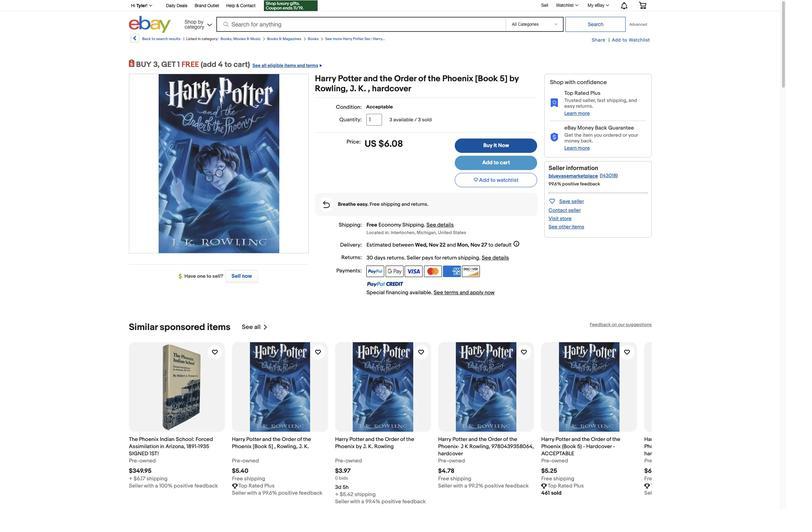 Task type: locate. For each thing, give the bounding box(es) containing it.
[book inside harry potter and the order of the phoenix [book 5] , rowling, j. k.
[[253, 444, 267, 451]]

pre- up $5.40
[[232, 458, 243, 465]]

by inside harry potter and the order of the phoenix [book 5] by rowling, j. k. , hardcover pre-owned $6.08 free shipping
[[687, 444, 693, 451]]

3 owned from the left
[[346, 458, 362, 465]]

seller down $6.17
[[129, 483, 143, 490]]

0 vertical spatial watchlist
[[557, 3, 574, 8]]

top rated plus down pre-owned $5.40 free shipping
[[239, 483, 275, 490]]

99.6% down harry potter and the order of the phoenix [book 5] by rowling, j. k. , hardcover pre-owned $6.08 free shipping
[[675, 490, 690, 497]]

order inside harry potter and the order of the phoenix [book 5] by rowling, j. k. , hardcover pre-owned $6.08 free shipping
[[695, 437, 709, 443]]

items right eligible
[[285, 63, 296, 68]]

items
[[285, 63, 296, 68], [572, 224, 585, 230], [207, 322, 231, 333]]

1 horizontal spatial free shipping text field
[[439, 476, 472, 483]]

0 horizontal spatial nov
[[429, 242, 439, 249]]

2 horizontal spatial [book
[[666, 444, 680, 451]]

us $6.08
[[365, 139, 403, 150]]

+ left $6.17
[[129, 476, 133, 483]]

now right apply
[[485, 290, 495, 296]]

by inside harry potter and the order of the phoenix by j. k. rowling
[[356, 444, 362, 451]]

owned
[[139, 458, 156, 465], [243, 458, 259, 465], [346, 458, 362, 465], [449, 458, 466, 465], [552, 458, 569, 465], [655, 458, 672, 465]]

30 days returns . seller pays for return shipping . see details
[[367, 255, 510, 262]]

. up michigan,
[[424, 222, 426, 229]]

sell inside account navigation
[[542, 3, 549, 8]]

0 horizontal spatial see details link
[[427, 222, 454, 229]]

k. inside harry potter and the order of the phoenix [book 5] by rowling, j. k. , hardcover pre-owned $6.08 free shipping
[[722, 444, 727, 451]]

sell left watchlist link on the top of page
[[542, 3, 549, 8]]

to down 'advanced' link in the right of the page
[[623, 37, 628, 43]]

3 top rated plus from the left
[[652, 483, 688, 490]]

free down $5.40
[[232, 476, 243, 483]]

phoenix inside harry potter and the order of the phoenix [book 5] , rowling, j. k.
[[232, 444, 252, 451]]

1 horizontal spatial terms
[[445, 290, 459, 296]]

3 right / at the top of page
[[419, 117, 421, 123]]

ordered
[[604, 132, 622, 138]]

shipping inside harry potter and the order of the phoenix (book 5) - hardcover - acceptable pre-owned $5.25 free shipping
[[554, 476, 575, 483]]

to left search
[[152, 37, 155, 41]]

0 horizontal spatial books
[[268, 37, 278, 41]]

potter for harry potter and the order of the phoenix (book 5) - hardcover - acceptable pre-owned $5.25 free shipping
[[556, 437, 571, 443]]

shop for shop by category
[[185, 19, 197, 25]]

in right listed
[[198, 37, 201, 41]]

j. for harry potter and the order of the phoenix [book 5] by rowling, j. k. , hardcover pre-owned $6.08 free shipping
[[716, 444, 721, 451]]

all inside "link"
[[262, 63, 267, 68]]

learn inside ebay money back guarantee get the item you ordered or your money back. learn more
[[565, 145, 577, 151]]

listed
[[186, 37, 197, 41]]

3 pre-owned text field from the left
[[439, 458, 466, 465]]

0 vertical spatial now
[[242, 273, 252, 280]]

2 owned from the left
[[243, 458, 259, 465]]

shop left confidence
[[551, 79, 564, 86]]

1 horizontal spatial +
[[335, 492, 339, 499]]

more
[[333, 37, 342, 41], [579, 110, 590, 117], [579, 145, 590, 151]]

0 vertical spatial back
[[142, 37, 151, 41]]

pre-owned text field up $4.78 text box
[[439, 458, 466, 465]]

1 horizontal spatial 5]
[[500, 74, 508, 84]]

Top Rated Plus text field
[[548, 483, 585, 490]]

owned up $4.78 text box
[[449, 458, 466, 465]]

pre- inside pre-owned $5.40 free shipping
[[232, 458, 243, 465]]

1 learn from the top
[[565, 110, 577, 117]]

seller inside contact seller visit store see other items
[[569, 208, 582, 214]]

2 horizontal spatial hardcover
[[645, 451, 670, 458]]

shipping down $6.08 text field
[[657, 476, 678, 483]]

Quantity: text field
[[367, 114, 383, 126]]

0 horizontal spatial -
[[584, 444, 586, 451]]

1 top rated plus text field from the left
[[239, 483, 275, 490]]

1 3 from the left
[[390, 117, 393, 123]]

potter
[[353, 37, 364, 41], [384, 37, 394, 41], [338, 74, 362, 84], [247, 437, 261, 443], [350, 437, 365, 443], [453, 437, 468, 443], [556, 437, 571, 443], [659, 437, 674, 443]]

k.
[[359, 84, 367, 94], [304, 444, 309, 451], [369, 444, 374, 451], [722, 444, 727, 451]]

2 vertical spatial add
[[480, 177, 490, 184]]

nov left 22
[[429, 242, 439, 249]]

shop for shop with confidence
[[551, 79, 564, 86]]

watchlist
[[557, 3, 574, 8], [630, 37, 651, 43]]

shipping inside pre-owned $5.40 free shipping
[[244, 476, 265, 483]]

and inside harry potter and the order of the phoenix by j. k. rowling
[[366, 437, 375, 443]]

for
[[435, 255, 442, 262]]

easy.
[[357, 202, 369, 208]]

$5.40
[[232, 468, 249, 475]]

see details link down default
[[482, 255, 510, 262]]

j. inside harry potter and the order of the phoenix [book 5] , rowling, j. k.
[[299, 444, 303, 451]]

0 vertical spatial items
[[285, 63, 296, 68]]

sell inside "link"
[[232, 273, 241, 280]]

shipping inside harry potter and the order of the phoenix [book 5] by rowling, j. k. , hardcover pre-owned $6.08 free shipping
[[657, 476, 678, 483]]

owned up $5.40 text field
[[243, 458, 259, 465]]

$6.08 text field
[[645, 468, 661, 475]]

watchlist down advanced
[[630, 37, 651, 43]]

1 horizontal spatial sold
[[552, 490, 562, 497]]

of inside harry potter and the order of the phoenix (book 5) - hardcover - acceptable pre-owned $5.25 free shipping
[[607, 437, 612, 443]]

see
[[326, 37, 332, 41], [253, 63, 261, 68], [427, 222, 437, 229], [549, 224, 558, 230], [482, 255, 492, 262], [434, 290, 444, 296], [242, 324, 253, 331]]

shipping up the economy
[[381, 202, 401, 208]]

pre-owned text field up $6.08 text field
[[645, 458, 672, 465]]

pre- up $3.97 text box
[[335, 458, 346, 465]]

potter inside harry potter and the order of the phoenix (book 5) - hardcover - acceptable pre-owned $5.25 free shipping
[[556, 437, 571, 443]]

see all eligible items and terms link
[[250, 60, 322, 70]]

0 vertical spatial shop
[[185, 19, 197, 25]]

harry potter and the order of the phoenix [book 5] by rowling, j. k. , hardcover
[[315, 74, 519, 94]]

buy it now link
[[455, 139, 538, 153]]

0 vertical spatial with details__icon image
[[551, 98, 559, 107]]

hardcover
[[587, 444, 613, 451]]

1 horizontal spatial items
[[285, 63, 296, 68]]

5] inside harry potter and the order of the phoenix [book 5] , rowling, j. k.
[[269, 444, 273, 451]]

0 vertical spatial learn more link
[[565, 110, 590, 117]]

0 horizontal spatial free shipping text field
[[542, 476, 575, 483]]

0 vertical spatial sell
[[542, 3, 549, 8]]

1 vertical spatial $6.08
[[645, 468, 661, 475]]

1 vertical spatial terms
[[445, 290, 459, 296]]

eligible
[[268, 63, 284, 68]]

free inside harry potter and the order of the phoenix- j k rowling, 9780439358064, hardcover pre-owned $4.78 free shipping seller with a 99.2% positive feedback
[[439, 476, 450, 483]]

0 horizontal spatial hardcover
[[372, 84, 412, 94]]

Seller with a 99.6% positive feedback text field
[[232, 490, 323, 497], [645, 490, 736, 497]]

+ $5.42 shipping text field
[[335, 492, 376, 499]]

1 vertical spatial items
[[572, 224, 585, 230]]

1 horizontal spatial seller with a 99.6% positive feedback
[[645, 490, 736, 497]]

free up located
[[367, 222, 378, 229]]

of inside harry potter and the order of the phoenix by j. k. rowling
[[401, 437, 405, 443]]

& left magazines
[[279, 37, 282, 41]]

money
[[578, 125, 594, 132]]

harry inside harry potter and the order of the phoenix by j. k. rowling
[[335, 437, 349, 443]]

phoenix for harry potter and the order of the phoenix (book 5) - hardcover - acceptable pre-owned $5.25 free shipping
[[542, 444, 561, 451]]

$5.42
[[340, 492, 354, 499]]

seller inside harry potter and the order of the phoenix- j k rowling, 9780439358064, hardcover pre-owned $4.78 free shipping seller with a 99.2% positive feedback
[[439, 483, 453, 490]]

(
[[601, 173, 602, 179]]

ebay up get
[[565, 125, 577, 132]]

1 horizontal spatial .
[[424, 222, 426, 229]]

Seller with a 100% positive feedback text field
[[129, 483, 218, 490]]

0 horizontal spatial &
[[237, 3, 239, 8]]

books right music
[[268, 37, 278, 41]]

99.6% down pre-owned $5.40 free shipping
[[263, 490, 277, 497]]

harry potter and the order of the phoenix- j k rowling, 9780439358064, hardcover pre-owned $4.78 free shipping seller with a 99.2% positive feedback
[[439, 437, 534, 490]]

5 pre-owned text field from the left
[[645, 458, 672, 465]]

to left watchlist
[[491, 177, 496, 184]]

2 horizontal spatial items
[[572, 224, 585, 230]]

free economy shipping . see details located in: interlochen, michigan, united states
[[367, 222, 467, 236]]

Pre-owned text field
[[335, 458, 362, 465]]

books, movies & music link
[[221, 37, 261, 41]]

1 horizontal spatial sell
[[542, 3, 549, 8]]

to right "one"
[[207, 274, 212, 280]]

4 pre- from the left
[[439, 458, 449, 465]]

terms inside "link"
[[306, 63, 319, 68]]

see details link
[[427, 222, 454, 229], [482, 255, 510, 262]]

Pre-owned text field
[[129, 458, 156, 465], [232, 458, 259, 465], [439, 458, 466, 465], [542, 458, 569, 465], [645, 458, 672, 465]]

3 left available
[[390, 117, 393, 123]]

shipping up 100% at the left bottom of page
[[147, 476, 168, 483]]

learn down easy
[[565, 110, 577, 117]]

and inside harry potter and the order of the phoenix [book 5] , rowling, j. k.
[[263, 437, 272, 443]]

1 vertical spatial watchlist
[[630, 37, 651, 43]]

1 top rated plus from the left
[[239, 483, 275, 490]]

, inside harry potter and the order of the phoenix [book 5] by rowling, j. k. , hardcover pre-owned $6.08 free shipping
[[728, 444, 729, 451]]

$5.25
[[542, 468, 558, 475]]

top rated plus down $6.08 text field
[[652, 483, 688, 490]]

hardcover for harry potter and the order of the phoenix [book 5] by rowling, j. k. , hardcover
[[372, 84, 412, 94]]

2 horizontal spatial 5]
[[681, 444, 686, 451]]

2 top rated plus from the left
[[548, 483, 585, 490]]

in
[[198, 37, 201, 41], [160, 444, 164, 451]]

1 vertical spatial seller
[[569, 208, 582, 214]]

of inside harry potter and the order of the phoenix [book 5] by rowling, j. k. , hardcover
[[419, 74, 426, 84]]

items inside contact seller visit store see other items
[[572, 224, 585, 230]]

1 books from the left
[[268, 37, 278, 41]]

1 pre- from the left
[[129, 458, 139, 465]]

phoenix inside harry potter and the order of the phoenix [book 5] by rowling, j. k. , hardcover
[[443, 74, 474, 84]]

0 horizontal spatial sell
[[232, 273, 241, 280]]

4
[[218, 60, 223, 70]]

- right the 5)
[[584, 444, 586, 451]]

[book for harry potter and the order of the phoenix [book 5] by rowling, j. k. , hardcover
[[476, 74, 498, 84]]

free inside harry potter and the order of the phoenix [book 5] by rowling, j. k. , hardcover pre-owned $6.08 free shipping
[[645, 476, 656, 483]]

0 vertical spatial terms
[[306, 63, 319, 68]]

order for harry potter and the order of the phoenix- j k rowling, 9780439358064, hardcover pre-owned $4.78 free shipping seller with a 99.2% positive feedback
[[489, 437, 503, 443]]

rowling, inside harry potter and the order of the phoenix [book 5] by rowling, j. k. , hardcover
[[315, 84, 348, 94]]

phoenix inside the phoenix indian school: forced assimilation in arizona, 1891-1935 signed 1st! pre-owned $349.95 + $6.17 shipping seller with a 100% positive feedback
[[139, 437, 159, 443]]

free down $5.25
[[542, 476, 553, 483]]

1 horizontal spatial [book
[[476, 74, 498, 84]]

1 horizontal spatial 99.6%
[[549, 181, 562, 187]]

condition:
[[336, 104, 362, 111]]

my ebay
[[588, 3, 605, 8]]

1 vertical spatial ebay
[[565, 125, 577, 132]]

2 horizontal spatial ,
[[728, 444, 729, 451]]

free down $6.08 text field
[[645, 476, 656, 483]]

with down $6.08 text field
[[660, 490, 670, 497]]

sold right / at the top of page
[[422, 117, 432, 123]]

0 horizontal spatial now
[[242, 273, 252, 280]]

1 vertical spatial shop
[[551, 79, 564, 86]]

learn more link down money
[[565, 145, 590, 151]]

k. inside harry potter and the order of the phoenix [book 5] , rowling, j. k.
[[304, 444, 309, 451]]

0 vertical spatial +
[[129, 476, 133, 483]]

nov
[[429, 242, 439, 249], [471, 242, 481, 249]]

143018 link
[[602, 173, 617, 179]]

1 horizontal spatial returns.
[[577, 103, 594, 109]]

Free shipping text field
[[232, 476, 265, 483], [439, 476, 472, 483]]

1 owned from the left
[[139, 458, 156, 465]]

top rated plus up 461 sold
[[548, 483, 585, 490]]

100%
[[159, 483, 173, 490]]

$4.78 text field
[[439, 468, 455, 475]]

2 top rated plus text field from the left
[[652, 483, 688, 490]]

back up you
[[596, 125, 608, 132]]

top rated plus text field down $6.08 text field
[[652, 483, 688, 490]]

add down add to cart link
[[480, 177, 490, 184]]

books right magazines
[[308, 37, 319, 41]]

5h
[[343, 485, 349, 491]]

owned up the $3.97
[[346, 458, 362, 465]]

books for books
[[308, 37, 319, 41]]

potter for harry potter and the order of the phoenix- j k rowling, 9780439358064, hardcover pre-owned $4.78 free shipping seller with a 99.2% positive feedback
[[453, 437, 468, 443]]

2 vertical spatial with details__icon image
[[323, 201, 330, 208]]

. inside "free economy shipping . see details located in: interlochen, michigan, united states"
[[424, 222, 426, 229]]

sell now
[[232, 273, 252, 280]]

1 horizontal spatial watchlist
[[630, 37, 651, 43]]

4 pre-owned text field from the left
[[542, 458, 569, 465]]

free shipping text field for $6.08
[[645, 476, 678, 483]]

[book for harry potter and the order of the phoenix [book 5] , rowling, j. k.
[[253, 444, 267, 451]]

1 horizontal spatial |
[[609, 37, 610, 43]]

0 horizontal spatial shop
[[185, 19, 197, 25]]

1 vertical spatial details
[[493, 255, 510, 262]]

0 bids text field
[[335, 476, 348, 482]]

buy
[[136, 60, 152, 70]]

1 horizontal spatial top rated plus text field
[[652, 483, 688, 490]]

0 horizontal spatial all
[[255, 324, 261, 331]]

school:
[[176, 437, 195, 443]]

top for $6.08
[[652, 483, 660, 490]]

1 vertical spatial now
[[485, 290, 495, 296]]

2 books from the left
[[308, 37, 319, 41]]

2 vertical spatial items
[[207, 322, 231, 333]]

pre- up $6.08 text field
[[645, 458, 655, 465]]

shop
[[185, 19, 197, 25], [551, 79, 564, 86]]

$4.78
[[439, 468, 455, 475]]

information
[[567, 165, 599, 172]]

your shopping cart image
[[639, 2, 648, 9]]

you
[[595, 132, 603, 138]]

| left listed
[[184, 37, 185, 41]]

sell
[[542, 3, 549, 8], [232, 273, 241, 280]]

seller with a 99.6% positive feedback text field for $6.08
[[645, 490, 736, 497]]

2 pre- from the left
[[232, 458, 243, 465]]

all
[[262, 63, 267, 68], [255, 324, 261, 331]]

sponsored
[[160, 322, 205, 333]]

0 horizontal spatial items
[[207, 322, 231, 333]]

, for harry potter and the order of the phoenix [book 5] by rowling, j. k. , hardcover pre-owned $6.08 free shipping
[[728, 444, 729, 451]]

2 seller with a 99.6% positive feedback from the left
[[645, 490, 736, 497]]

free shipping text field for $4.78
[[439, 476, 472, 483]]

with
[[566, 79, 576, 86], [144, 483, 154, 490], [454, 483, 464, 490], [247, 490, 257, 497], [660, 490, 670, 497], [351, 499, 361, 506]]

top
[[565, 90, 574, 97], [239, 483, 248, 490], [548, 483, 557, 490], [652, 483, 660, 490]]

days
[[375, 255, 386, 262]]

pre- up $5.25
[[542, 458, 552, 465]]

1 horizontal spatial -
[[614, 444, 616, 451]]

free shipping text field down $5.25
[[542, 476, 575, 483]]

us
[[365, 139, 377, 150]]

states
[[453, 230, 467, 236]]

, inside harry potter and the order of the phoenix [book 5] by rowling, j. k. , hardcover
[[368, 84, 371, 94]]

harry for harry potter and the order of the phoenix- j k rowling, 9780439358064, hardcover pre-owned $4.78 free shipping seller with a 99.2% positive feedback
[[439, 437, 452, 443]]

free right the "easy."
[[370, 202, 380, 208]]

free inside pre-owned $5.40 free shipping
[[232, 476, 243, 483]]

ebay money back guarantee get the item you ordered or your money back. learn more
[[565, 125, 639, 151]]

free shipping text field down $5.40 text field
[[232, 476, 265, 483]]

deals
[[177, 3, 188, 8]]

1 free shipping text field from the left
[[542, 476, 575, 483]]

rated up seller,
[[575, 90, 590, 97]]

, inside harry potter and the order of the phoenix [book 5] , rowling, j. k.
[[275, 444, 276, 451]]

1 horizontal spatial now
[[485, 290, 495, 296]]

Free shipping text field
[[542, 476, 575, 483], [645, 476, 678, 483]]

with down $5.42
[[351, 499, 361, 506]]

4 owned from the left
[[449, 458, 466, 465]]

order for harry potter and the order of the phoenix [book 5] , rowling, j. k.
[[282, 437, 296, 443]]

2 free shipping text field from the left
[[645, 476, 678, 483]]

& right "help"
[[237, 3, 239, 8]]

terms down american express 'image'
[[445, 290, 459, 296]]

0 vertical spatial learn
[[565, 110, 577, 117]]

music
[[251, 37, 261, 41]]

potter for harry potter and the order of the phoenix [book 5] by rowling, j. k. , hardcover pre-owned $6.08 free shipping
[[659, 437, 674, 443]]

1 seller with a 99.6% positive feedback from the left
[[232, 490, 323, 497]]

k. for harry potter and the order of the phoenix [book 5] by rowling, j. k. , hardcover pre-owned $6.08 free shipping
[[722, 444, 727, 451]]

top down $6.08 text field
[[652, 483, 660, 490]]

potter right ser.:
[[384, 37, 394, 41]]

1 horizontal spatial ebay
[[595, 3, 605, 8]]

k. inside harry potter and the order of the phoenix [book 5] by rowling, j. k. , hardcover
[[359, 84, 367, 94]]

rated down pre-owned $5.40 free shipping
[[249, 483, 264, 490]]

potter for harry potter and the order of the phoenix [book 5] by rowling, j. k. , hardcover
[[338, 74, 362, 84]]

461 sold text field
[[542, 490, 562, 497]]

hi
[[131, 3, 135, 8]]

shop up listed
[[185, 19, 197, 25]]

1 horizontal spatial books
[[308, 37, 319, 41]]

watchlist right sell 'link'
[[557, 3, 574, 8]]

0 horizontal spatial [book
[[253, 444, 267, 451]]

0 horizontal spatial $6.08
[[379, 139, 403, 150]]

rowling, for harry potter and the order of the phoenix [book 5] , rowling, j. k.
[[277, 444, 298, 451]]

pre-owned text field down signed
[[129, 458, 156, 465]]

more inside ebay money back guarantee get the item you ordered or your money back. learn more
[[579, 145, 590, 151]]

1 horizontal spatial free shipping text field
[[645, 476, 678, 483]]

on
[[613, 322, 618, 328]]

category:
[[202, 37, 219, 41]]

plus down pre-owned $5.40 free shipping
[[265, 483, 275, 490]]

pre-owned text field for $4.78
[[439, 458, 466, 465]]

0 vertical spatial add
[[613, 37, 622, 43]]

3d
[[335, 485, 342, 491]]

of for harry potter and the order of the phoenix [book 5] , rowling, j. k.
[[297, 437, 302, 443]]

0 horizontal spatial in
[[160, 444, 164, 451]]

j. inside harry potter and the order of the phoenix by j. k. rowling
[[363, 444, 367, 451]]

1 vertical spatial learn
[[565, 145, 577, 151]]

free down the $4.78 on the bottom of the page
[[439, 476, 450, 483]]

cart)
[[234, 60, 250, 70]]

2 pre-owned text field from the left
[[232, 458, 259, 465]]

2 learn more link from the top
[[565, 145, 590, 151]]

+ inside the phoenix indian school: forced assimilation in arizona, 1891-1935 signed 1st! pre-owned $349.95 + $6.17 shipping seller with a 100% positive feedback
[[129, 476, 133, 483]]

potter inside harry potter and the order of the phoenix [book 5] , rowling, j. k.
[[247, 437, 261, 443]]

potter inside harry potter and the order of the phoenix by j. k. rowling
[[350, 437, 365, 443]]

have one to sell?
[[185, 274, 224, 280]]

0 vertical spatial seller
[[572, 199, 585, 205]]

1 vertical spatial add
[[483, 160, 493, 166]]

with details__icon image left breathe
[[323, 201, 330, 208]]

1 horizontal spatial 3
[[419, 117, 421, 123]]

2 free shipping text field from the left
[[439, 476, 472, 483]]

0 horizontal spatial 3
[[390, 117, 393, 123]]

more right books "link"
[[333, 37, 342, 41]]

terms down books "link"
[[306, 63, 319, 68]]

returns
[[387, 255, 405, 262]]

0 horizontal spatial .
[[405, 255, 406, 262]]

0 vertical spatial returns.
[[577, 103, 594, 109]]

phoenix for harry potter and the order of the phoenix by j. k. rowling
[[335, 444, 355, 451]]

advanced link
[[627, 17, 651, 32]]

3 pre- from the left
[[335, 458, 346, 465]]

top for $5.25
[[548, 483, 557, 490]]

potter up j
[[453, 437, 468, 443]]

0 horizontal spatial sold
[[422, 117, 432, 123]]

2 vertical spatial more
[[579, 145, 590, 151]]

1 free shipping text field from the left
[[232, 476, 265, 483]]

Top Rated Plus text field
[[239, 483, 275, 490], [652, 483, 688, 490]]

free inside "free economy shipping . see details located in: interlochen, michigan, united states"
[[367, 222, 378, 229]]

special
[[367, 290, 385, 296]]

add inside share | add to watchlist
[[613, 37, 622, 43]]

sell for sell now
[[232, 273, 241, 280]]

1 horizontal spatial nov
[[471, 242, 481, 249]]

5 owned from the left
[[552, 458, 569, 465]]

1 horizontal spatial contact
[[549, 208, 568, 214]]

0 vertical spatial $6.08
[[379, 139, 403, 150]]

1 vertical spatial all
[[255, 324, 261, 331]]

|
[[184, 37, 185, 41], [609, 37, 610, 43]]

1 learn more link from the top
[[565, 110, 590, 117]]

5 pre- from the left
[[542, 458, 552, 465]]

order inside harry potter and the order of the phoenix [book 5] by rowling, j. k. , hardcover
[[395, 74, 417, 84]]

0 horizontal spatial ebay
[[565, 125, 577, 132]]

discover image
[[463, 266, 481, 277]]

0 vertical spatial more
[[333, 37, 342, 41]]

to left cart
[[494, 160, 499, 166]]

1 pre-owned text field from the left
[[129, 458, 156, 465]]

seller down $5.42
[[335, 499, 349, 506]]

0 horizontal spatial terms
[[306, 63, 319, 68]]

back to search results link
[[130, 34, 181, 45]]

phoenix-
[[439, 444, 460, 451]]

account navigation
[[127, 0, 653, 12]]

0 horizontal spatial watchlist
[[557, 3, 574, 8]]

0 horizontal spatial top rated plus
[[239, 483, 275, 490]]

1 vertical spatial in
[[160, 444, 164, 451]]

1 horizontal spatial top rated plus
[[548, 483, 585, 490]]

1
[[177, 60, 180, 70]]

1 horizontal spatial seller with a 99.6% positive feedback text field
[[645, 490, 736, 497]]

2 - from the left
[[614, 444, 616, 451]]

add inside add to cart link
[[483, 160, 493, 166]]

master card image
[[424, 266, 442, 277]]

& left music
[[247, 37, 250, 41]]

with left 99.2%
[[454, 483, 464, 490]]

0 horizontal spatial +
[[129, 476, 133, 483]]

top up 461 sold
[[548, 483, 557, 490]]

with details__icon image left easy
[[551, 98, 559, 107]]

order inside harry potter and the order of the phoenix [book 5] , rowling, j. k.
[[282, 437, 296, 443]]

seller inside seller information bluevasemarketplace ( 143018 ) 99.6% positive feedback
[[549, 165, 565, 172]]

all for see all eligible items and terms
[[262, 63, 267, 68]]

. up discover image
[[480, 255, 481, 262]]

have
[[185, 274, 196, 280]]

0 horizontal spatial ,
[[275, 444, 276, 451]]

results
[[169, 37, 181, 41]]

- right hardcover on the right
[[614, 444, 616, 451]]

rated for $6.08
[[662, 483, 676, 490]]

pre-owned text field down acceptable
[[542, 458, 569, 465]]

Seller with a 99.2% positive feedback text field
[[439, 483, 529, 490]]

returns.
[[577, 103, 594, 109], [412, 202, 429, 208]]

in down indian
[[160, 444, 164, 451]]

harry for harry potter and the order of the phoenix (book 5) - hardcover - acceptable pre-owned $5.25 free shipping
[[542, 437, 555, 443]]

see inside contact seller visit store see other items
[[549, 224, 558, 230]]

hardcover up $6.08 text field
[[645, 451, 670, 458]]

to inside back to search results link
[[152, 37, 155, 41]]

with details__icon image
[[551, 98, 559, 107], [551, 133, 559, 142], [323, 201, 330, 208]]

99.6% for $6.08
[[675, 490, 690, 497]]

$6.08 inside harry potter and the order of the phoenix [book 5] by rowling, j. k. , hardcover pre-owned $6.08 free shipping
[[645, 468, 661, 475]]

6 owned from the left
[[655, 458, 672, 465]]

with down pre-owned $5.40 free shipping
[[247, 490, 257, 497]]

now right the sell?
[[242, 273, 252, 280]]

owned inside harry potter and the order of the phoenix- j k rowling, 9780439358064, hardcover pre-owned $4.78 free shipping seller with a 99.2% positive feedback
[[449, 458, 466, 465]]

seller down the $4.78 on the bottom of the page
[[439, 483, 453, 490]]

help & contact link
[[226, 2, 256, 10]]

1 vertical spatial contact
[[549, 208, 568, 214]]

harry inside harry potter and the order of the phoenix [book 5] by rowling, j. k. , hardcover
[[315, 74, 337, 84]]

0 horizontal spatial 99.6%
[[263, 490, 277, 497]]

+ inside the pre-owned $3.97 0 bids 3d 5h + $5.42 shipping seller with a 99.4% positive feedback
[[335, 492, 339, 499]]

1 seller with a 99.6% positive feedback text field from the left
[[232, 490, 323, 497]]

0 vertical spatial ebay
[[595, 3, 605, 8]]

seller with a 99.6% positive feedback
[[232, 490, 323, 497], [645, 490, 736, 497]]

learn more link down easy
[[565, 110, 590, 117]]

top rated plus for $6.08
[[652, 483, 688, 490]]

99.4%
[[366, 499, 381, 506]]

$5.25 text field
[[542, 468, 558, 475]]

6 pre- from the left
[[645, 458, 655, 465]]

0 horizontal spatial details
[[438, 222, 454, 229]]

phoenix inside harry potter and the order of the phoenix by j. k. rowling
[[335, 444, 355, 451]]

5] for harry potter and the order of the phoenix [book 5] by rowling, j. k. , hardcover
[[500, 74, 508, 84]]

hardcover
[[372, 84, 412, 94], [439, 451, 464, 458], [645, 451, 670, 458]]

plus down harry potter and the order of the phoenix [book 5] by rowling, j. k. , hardcover pre-owned $6.08 free shipping
[[678, 483, 688, 490]]

[book inside harry potter and the order of the phoenix [book 5] by rowling, j. k. , hardcover pre-owned $6.08 free shipping
[[666, 444, 680, 451]]

2 horizontal spatial top rated plus
[[652, 483, 688, 490]]

1 vertical spatial learn more link
[[565, 145, 590, 151]]

of for harry potter and the order of the phoenix (book 5) - hardcover - acceptable pre-owned $5.25 free shipping
[[607, 437, 612, 443]]

pre-owned text field for $5.40
[[232, 458, 259, 465]]

visa image
[[405, 266, 423, 277]]

watchlist inside share | add to watchlist
[[630, 37, 651, 43]]

add right share at the right top
[[613, 37, 622, 43]]

[book inside harry potter and the order of the phoenix [book 5] by rowling, j. k. , hardcover
[[476, 74, 498, 84]]

free shipping text field down $4.78 text box
[[439, 476, 472, 483]]

books
[[268, 37, 278, 41], [308, 37, 319, 41]]

2 learn from the top
[[565, 145, 577, 151]]

shipping,
[[607, 98, 628, 104]]

hardcover up acceptable
[[372, 84, 412, 94]]

plus for $5.25
[[574, 483, 585, 490]]

your
[[629, 132, 639, 138]]

& inside account navigation
[[237, 3, 239, 8]]

and inside harry potter and the order of the phoenix [book 5] by rowling, j. k. , hardcover
[[364, 74, 378, 84]]

2 seller with a 99.6% positive feedback text field from the left
[[645, 490, 736, 497]]

details down default
[[493, 255, 510, 262]]

interlochen,
[[391, 230, 416, 236]]

search
[[156, 37, 168, 41]]

seller inside the phoenix indian school: forced assimilation in arizona, 1891-1935 signed 1st! pre-owned $349.95 + $6.17 shipping seller with a 100% positive feedback
[[129, 483, 143, 490]]

returns. up shipping
[[412, 202, 429, 208]]

None submit
[[566, 17, 627, 32]]

1 horizontal spatial shop
[[551, 79, 564, 86]]

more down seller,
[[579, 110, 590, 117]]

1 vertical spatial more
[[579, 110, 590, 117]]

of inside harry potter and the order of the phoenix- j k rowling, 9780439358064, hardcover pre-owned $4.78 free shipping seller with a 99.2% positive feedback
[[504, 437, 509, 443]]

pre- down signed
[[129, 458, 139, 465]]

plus for $5.40
[[265, 483, 275, 490]]

pre- inside harry potter and the order of the phoenix (book 5) - hardcover - acceptable pre-owned $5.25 free shipping
[[542, 458, 552, 465]]

5] inside harry potter and the order of the phoenix [book 5] by rowling, j. k. , hardcover
[[500, 74, 508, 84]]

add down buy
[[483, 160, 493, 166]]

1 horizontal spatial hardcover
[[439, 451, 464, 458]]

0 horizontal spatial top rated plus text field
[[239, 483, 275, 490]]

rowling, inside harry potter and the order of the phoenix [book 5] , rowling, j. k.
[[277, 444, 298, 451]]

items left "see all" text field
[[207, 322, 231, 333]]

$3.97 text field
[[335, 468, 351, 475]]

and inside harry potter and the order of the phoenix- j k rowling, 9780439358064, hardcover pre-owned $4.78 free shipping seller with a 99.2% positive feedback
[[469, 437, 478, 443]]

sell for sell
[[542, 3, 549, 8]]

rated inside top rated plus text box
[[558, 483, 573, 490]]

1 horizontal spatial in
[[198, 37, 201, 41]]

of for harry potter and the order of the phoenix- j k rowling, 9780439358064, hardcover pre-owned $4.78 free shipping seller with a 99.2% positive feedback
[[504, 437, 509, 443]]

shop inside shop by category
[[185, 19, 197, 25]]

movies
[[234, 37, 246, 41]]



Task type: vqa. For each thing, say whether or not it's contained in the screenshot.
the left Free shipping text field
yes



Task type: describe. For each thing, give the bounding box(es) containing it.
top for $5.40
[[239, 483, 248, 490]]

details inside "free economy shipping . see details located in: interlochen, michigan, united states"
[[438, 222, 454, 229]]

books,
[[221, 37, 233, 41]]

seller for save
[[572, 199, 585, 205]]

the inside ebay money back guarantee get the item you ordered or your money back. learn more
[[575, 132, 582, 138]]

category
[[185, 24, 204, 30]]

harry for harry potter and the order of the phoenix [book 5] by rowling, j. k. , hardcover pre-owned $6.08 free shipping
[[645, 437, 658, 443]]

harry potter and the order of the phoenix [book 5] by rowling, j. k. , hardcover - picture 1 of 1 image
[[159, 74, 279, 253]]

top rated plus text field for $5.40
[[239, 483, 275, 490]]

$5.40 text field
[[232, 468, 249, 475]]

signed
[[129, 451, 149, 458]]

free inside harry potter and the order of the phoenix (book 5) - hardcover - acceptable pre-owned $5.25 free shipping
[[542, 476, 553, 483]]

pays
[[422, 255, 434, 262]]

and inside top rated plus trusted seller, fast shipping, and easy returns. learn more
[[629, 98, 638, 104]]

money
[[565, 138, 580, 144]]

feedback inside seller information bluevasemarketplace ( 143018 ) 99.6% positive feedback
[[581, 181, 601, 187]]

!
[[146, 3, 148, 8]]

estimated
[[367, 242, 392, 249]]

99.6% for $5.40
[[263, 490, 277, 497]]

a inside the phoenix indian school: forced assimilation in arizona, 1891-1935 signed 1st! pre-owned $349.95 + $6.17 shipping seller with a 100% positive feedback
[[155, 483, 158, 490]]

k
[[465, 444, 469, 451]]

top rated plus trusted seller, fast shipping, and easy returns. learn more
[[565, 90, 638, 117]]

a inside harry potter and the order of the phoenix- j k rowling, 9780439358064, hardcover pre-owned $4.78 free shipping seller with a 99.2% positive feedback
[[465, 483, 468, 490]]

k. for harry potter and the order of the phoenix [book 5] , rowling, j. k.
[[304, 444, 309, 451]]

99.2%
[[469, 483, 484, 490]]

with details__icon image for top
[[551, 98, 559, 107]]

top rated plus for $5.40
[[239, 483, 275, 490]]

brand outlet
[[195, 3, 219, 8]]

order for harry potter and the order of the phoenix [book 5] by rowling, j. k. , hardcover
[[395, 74, 417, 84]]

items inside "link"
[[285, 63, 296, 68]]

none submit inside 'shop by category' banner
[[566, 17, 627, 32]]

see other items link
[[549, 224, 585, 230]]

save seller
[[560, 199, 585, 205]]

1 horizontal spatial &
[[247, 37, 250, 41]]

rowling, for harry potter and the order of the phoenix [book 5] by rowling, j. k. , hardcover
[[315, 84, 348, 94]]

phoenix for harry potter and the order of the phoenix [book 5] by rowling, j. k. , hardcover pre-owned $6.08 free shipping
[[645, 444, 665, 451]]

positive inside harry potter and the order of the phoenix- j k rowling, 9780439358064, hardcover pre-owned $4.78 free shipping seller with a 99.2% positive feedback
[[485, 483, 505, 490]]

harry potter and the order of the phoenix [book 5] by rowling, j. k. , hardcover pre-owned $6.08 free shipping
[[645, 437, 729, 483]]

available.
[[410, 290, 433, 296]]

of for harry potter and the order of the phoenix by j. k. rowling
[[401, 437, 405, 443]]

shipping inside harry potter and the order of the phoenix- j k rowling, 9780439358064, hardcover pre-owned $4.78 free shipping seller with a 99.2% positive feedback
[[451, 476, 472, 483]]

pre- inside the pre-owned $3.97 0 bids 3d 5h + $5.42 shipping seller with a 99.4% positive feedback
[[335, 458, 346, 465]]

get the coupon image
[[264, 0, 318, 11]]

owned inside harry potter and the order of the phoenix [book 5] by rowling, j. k. , hardcover pre-owned $6.08 free shipping
[[655, 458, 672, 465]]

seller down $6.08 text field
[[645, 490, 659, 497]]

top rated plus for $5.25
[[548, 483, 585, 490]]

$6.08 inside main content
[[379, 139, 403, 150]]

rated for $5.40
[[249, 483, 264, 490]]

$349.95 text field
[[129, 468, 152, 475]]

books for books & magazines
[[268, 37, 278, 41]]

help & contact
[[226, 3, 256, 8]]

shipping inside the pre-owned $3.97 0 bids 3d 5h + $5.42 shipping seller with a 99.4% positive feedback
[[355, 492, 376, 499]]

available
[[394, 117, 414, 123]]

by inside shop by category
[[198, 19, 204, 25]]

owned inside the pre-owned $3.97 0 bids 3d 5h + $5.42 shipping seller with a 99.4% positive feedback
[[346, 458, 362, 465]]

order for harry potter and the order of the phoenix [book 5] by rowling, j. k. , hardcover pre-owned $6.08 free shipping
[[695, 437, 709, 443]]

michigan,
[[417, 230, 437, 236]]

phoenix for harry potter and the order of the phoenix [book 5] by rowling, j. k. , hardcover
[[443, 74, 474, 84]]

see terms and apply now link
[[434, 290, 495, 296]]

j. for harry potter and the order of the phoenix [book 5] , rowling, j. k.
[[299, 444, 303, 451]]

with inside harry potter and the order of the phoenix- j k rowling, 9780439358064, hardcover pre-owned $4.78 free shipping seller with a 99.2% positive feedback
[[454, 483, 464, 490]]

shipping up discover image
[[459, 255, 480, 262]]

...
[[420, 37, 423, 41]]

0
[[335, 476, 338, 482]]

add to watchlist
[[480, 177, 519, 184]]

sold inside 461 sold text field
[[552, 490, 562, 497]]

harry potter and the order of the phoenix by j. k. rowling
[[335, 437, 415, 451]]

0 horizontal spatial |
[[184, 37, 185, 41]]

2 nov from the left
[[471, 242, 481, 249]]

1 vertical spatial see details link
[[482, 255, 510, 262]]

one
[[197, 274, 206, 280]]

learn more link for money
[[565, 145, 590, 151]]

back inside ebay money back guarantee get the item you ordered or your money back. learn more
[[596, 125, 608, 132]]

rowling, for harry potter and the order of the phoenix [book 5] by rowling, j. k. , hardcover pre-owned $6.08 free shipping
[[694, 444, 715, 451]]

between
[[393, 242, 414, 249]]

learn more link for rated
[[565, 110, 590, 117]]

pre-owned text field for $5.25
[[542, 458, 569, 465]]

+ $6.17 shipping text field
[[129, 476, 168, 483]]

of for harry potter and the order of the phoenix [book 5] by rowling, j. k. , hardcover pre-owned $6.08 free shipping
[[710, 437, 715, 443]]

positive inside seller information bluevasemarketplace ( 143018 ) 99.6% positive feedback
[[563, 181, 580, 187]]

hi tyler !
[[131, 3, 148, 8]]

top inside top rated plus trusted seller, fast shipping, and easy returns. learn more
[[565, 90, 574, 97]]

add to cart link
[[455, 156, 538, 170]]

3d 5h text field
[[335, 485, 349, 492]]

See all text field
[[242, 324, 261, 331]]

0 vertical spatial in
[[198, 37, 201, 41]]

see inside "free economy shipping . see details located in: interlochen, michigan, united states"
[[427, 222, 437, 229]]

owned inside harry potter and the order of the phoenix (book 5) - hardcover - acceptable pre-owned $5.25 free shipping
[[552, 458, 569, 465]]

0 horizontal spatial back
[[142, 37, 151, 41]]

seller information bluevasemarketplace ( 143018 ) 99.6% positive feedback
[[549, 165, 618, 187]]

returns:
[[342, 254, 362, 261]]

share | add to watchlist
[[592, 37, 651, 43]]

get
[[565, 132, 574, 138]]

seller down $5.40
[[232, 490, 246, 497]]

apply
[[471, 290, 484, 296]]

by inside harry potter and the order of the phoenix [book 5] by rowling, j. k. , hardcover
[[510, 74, 519, 84]]

trusted
[[565, 98, 582, 104]]

contact inside account navigation
[[240, 3, 256, 8]]

feedback inside the phoenix indian school: forced assimilation in arizona, 1891-1935 signed 1st! pre-owned $349.95 + $6.17 shipping seller with a 100% positive feedback
[[195, 483, 218, 490]]

pre- inside harry potter and the order of the phoenix- j k rowling, 9780439358064, hardcover pre-owned $4.78 free shipping seller with a 99.2% positive feedback
[[439, 458, 449, 465]]

top rated plus text field for $6.08
[[652, 483, 688, 490]]

mon,
[[458, 242, 470, 249]]

magazines
[[283, 37, 302, 41]]

of for harry potter and the order of the phoenix [book 5] by rowling, j. k. , hardcover
[[419, 74, 426, 84]]

& for help
[[237, 3, 239, 8]]

hardcover for harry potter and the order of the phoenix [book 5] by rowling, j. k. , hardcover pre-owned $6.08 free shipping
[[645, 451, 670, 458]]

help
[[226, 3, 235, 8]]

pre- inside the phoenix indian school: forced assimilation in arizona, 1891-1935 signed 1st! pre-owned $349.95 + $6.17 shipping seller with a 100% positive feedback
[[129, 458, 139, 465]]

breathe easy. free shipping and returns.
[[338, 202, 429, 208]]

seller,
[[583, 98, 597, 104]]

save
[[560, 199, 571, 205]]

add for add to cart
[[483, 160, 493, 166]]

to inside add to watchlist button
[[491, 177, 496, 184]]

sell link
[[539, 3, 552, 8]]

seller inside the us $6.08 main content
[[407, 255, 421, 262]]

rowling
[[375, 444, 394, 451]]

[book for harry potter and the order of the phoenix [book 5] by rowling, j. k. , hardcover pre-owned $6.08 free shipping
[[666, 444, 680, 451]]

Seller with a 99.4% positive feedback text field
[[335, 499, 426, 506]]

hardcover inside harry potter and the order of the phoenix- j k rowling, 9780439358064, hardcover pre-owned $4.78 free shipping seller with a 99.2% positive feedback
[[439, 451, 464, 458]]

buy it now
[[484, 142, 510, 149]]

seller for contact
[[569, 208, 582, 214]]

to inside add to cart link
[[494, 160, 499, 166]]

. for returns
[[405, 255, 406, 262]]

27
[[482, 242, 488, 249]]

1 nov from the left
[[429, 242, 439, 249]]

harry for harry potter and the order of the phoenix [book 5] , rowling, j. k.
[[232, 437, 245, 443]]

rated inside top rated plus trusted seller, fast shipping, and easy returns. learn more
[[575, 90, 590, 97]]

positive inside the phoenix indian school: forced assimilation in arizona, 1891-1935 signed 1st! pre-owned $349.95 + $6.17 shipping seller with a 100% positive feedback
[[174, 483, 194, 490]]

2 horizontal spatial .
[[480, 255, 481, 262]]

shipping
[[403, 222, 424, 229]]

sell?
[[213, 274, 224, 280]]

with details__icon image for ebay
[[551, 133, 559, 142]]

terms inside the us $6.08 main content
[[445, 290, 459, 296]]

rowling, inside harry potter and the order of the phoenix- j k rowling, 9780439358064, hardcover pre-owned $4.78 free shipping seller with a 99.2% positive feedback
[[470, 444, 491, 451]]

add to watchlist link
[[613, 37, 651, 43]]

sold inside the us $6.08 main content
[[422, 117, 432, 123]]

potter left ser.:
[[353, 37, 364, 41]]

free
[[182, 60, 199, 70]]

other
[[559, 224, 571, 230]]

watchlist
[[497, 177, 519, 184]]

ebay inside account navigation
[[595, 3, 605, 8]]

our
[[619, 322, 626, 328]]

ebay inside ebay money back guarantee get the item you ordered or your money back. learn more
[[565, 125, 577, 132]]

a inside the pre-owned $3.97 0 bids 3d 5h + $5.42 shipping seller with a 99.4% positive feedback
[[362, 499, 365, 506]]

see all
[[242, 324, 261, 331]]

owned inside the phoenix indian school: forced assimilation in arizona, 1891-1935 signed 1st! pre-owned $349.95 + $6.17 shipping seller with a 100% positive feedback
[[139, 458, 156, 465]]

shop by category banner
[[127, 0, 653, 35]]

2 3 from the left
[[419, 117, 421, 123]]

similar
[[129, 322, 158, 333]]

outlet
[[208, 3, 219, 8]]

, for harry potter and the order of the phoenix [book 5] by rowling, j. k. , hardcover
[[368, 84, 371, 94]]

positive inside the pre-owned $3.97 0 bids 3d 5h + $5.42 shipping seller with a 99.4% positive feedback
[[382, 499, 402, 506]]

harry for harry potter and the order of the phoenix [book 5] by rowling, j. k. , hardcover
[[315, 74, 337, 84]]

potter for harry potter and the order of the phoenix [book 5] , rowling, j. k.
[[247, 437, 261, 443]]

in inside the phoenix indian school: forced assimilation in arizona, 1891-1935 signed 1st! pre-owned $349.95 + $6.17 shipping seller with a 100% positive feedback
[[160, 444, 164, 451]]

see more harry potter ser.: harry potter and the order ...
[[326, 37, 423, 41]]

paypal credit image
[[367, 282, 404, 287]]

harry for harry potter and the order of the phoenix by j. k. rowling
[[335, 437, 349, 443]]

shop with confidence
[[551, 79, 608, 86]]

shipping inside the phoenix indian school: forced assimilation in arizona, 1891-1935 signed 1st! pre-owned $349.95 + $6.17 shipping seller with a 100% positive feedback
[[147, 476, 168, 483]]

to inside share | add to watchlist
[[623, 37, 628, 43]]

plus inside top rated plus trusted seller, fast shipping, and easy returns. learn more
[[591, 90, 601, 97]]

seller inside the pre-owned $3.97 0 bids 3d 5h + $5.42 shipping seller with a 99.4% positive feedback
[[335, 499, 349, 506]]

$6.17
[[134, 476, 146, 483]]

1 horizontal spatial details
[[493, 255, 510, 262]]

store
[[560, 216, 572, 222]]

guarantee
[[609, 125, 635, 132]]

acceptable
[[542, 451, 575, 458]]

to right 4
[[225, 60, 232, 70]]

books link
[[308, 37, 319, 41]]

contact inside contact seller visit store see other items
[[549, 208, 568, 214]]

the phoenix indian school: forced assimilation in arizona, 1891-1935 signed 1st! pre-owned $349.95 + $6.17 shipping seller with a 100% positive feedback
[[129, 437, 218, 490]]

order for harry potter and the order of the phoenix (book 5) - hardcover - acceptable pre-owned $5.25 free shipping
[[592, 437, 606, 443]]

united
[[439, 230, 452, 236]]

see inside "link"
[[253, 63, 261, 68]]

0 vertical spatial see details link
[[427, 222, 454, 229]]

contact seller link
[[549, 208, 582, 214]]

with inside the phoenix indian school: forced assimilation in arizona, 1891-1935 signed 1st! pre-owned $349.95 + $6.17 shipping seller with a 100% positive feedback
[[144, 483, 154, 490]]

feedback inside harry potter and the order of the phoenix- j k rowling, 9780439358064, hardcover pre-owned $4.78 free shipping seller with a 99.2% positive feedback
[[506, 483, 529, 490]]

. for shipping
[[424, 222, 426, 229]]

461
[[542, 490, 550, 497]]

economy
[[379, 222, 402, 229]]

paypal image
[[367, 266, 385, 277]]

seller with a 99.6% positive feedback for $6.08
[[645, 490, 736, 497]]

5] for harry potter and the order of the phoenix [book 5] , rowling, j. k.
[[269, 444, 273, 451]]

plus for $6.08
[[678, 483, 688, 490]]

free shipping text field for $5.25
[[542, 476, 575, 483]]

3 available / 3 sold
[[390, 117, 432, 123]]

american express image
[[443, 266, 461, 277]]

returns. inside the us $6.08 main content
[[412, 202, 429, 208]]

pre-owned $5.40 free shipping
[[232, 458, 265, 483]]

with up trusted
[[566, 79, 576, 86]]

Search for anything text field
[[217, 18, 505, 31]]

5] for harry potter and the order of the phoenix [book 5] by rowling, j. k. , hardcover pre-owned $6.08 free shipping
[[681, 444, 686, 451]]

buy 3, get 1 free (add 4 to cart)
[[136, 60, 250, 70]]

back.
[[581, 138, 594, 144]]

seller with a 99.6% positive feedback for $5.40
[[232, 490, 323, 497]]

phoenix for harry potter and the order of the phoenix [book 5] , rowling, j. k.
[[232, 444, 252, 451]]

and inside harry potter and the order of the phoenix [book 5] by rowling, j. k. , hardcover pre-owned $6.08 free shipping
[[675, 437, 685, 443]]

shop by category button
[[182, 16, 214, 31]]

returns. inside top rated plus trusted seller, fast shipping, and easy returns. learn more
[[577, 103, 594, 109]]

pre-owned text field for $6.08
[[645, 458, 672, 465]]

us $6.08 main content
[[315, 74, 539, 296]]

99.6% inside seller information bluevasemarketplace ( 143018 ) 99.6% positive feedback
[[549, 181, 562, 187]]

in:
[[385, 230, 390, 236]]

watchlist inside account navigation
[[557, 3, 574, 8]]

pre-owned text field for $349.95
[[129, 458, 156, 465]]

free shipping text field for $5.40
[[232, 476, 265, 483]]

pre- inside harry potter and the order of the phoenix [book 5] by rowling, j. k. , hardcover pre-owned $6.08 free shipping
[[645, 458, 655, 465]]

dollar sign image
[[179, 274, 185, 280]]

and inside "link"
[[297, 63, 305, 68]]

all for see all
[[255, 324, 261, 331]]

feedback inside the pre-owned $3.97 0 bids 3d 5h + $5.42 shipping seller with a 99.4% positive feedback
[[403, 499, 426, 506]]

more inside top rated plus trusted seller, fast shipping, and easy returns. learn more
[[579, 110, 590, 117]]

google pay image
[[386, 266, 404, 277]]

(add
[[201, 60, 217, 70]]

back to search results
[[142, 37, 181, 41]]

share
[[592, 37, 606, 43]]

k. inside harry potter and the order of the phoenix by j. k. rowling
[[369, 444, 374, 451]]

with details__icon image inside the us $6.08 main content
[[323, 201, 330, 208]]

daily
[[166, 3, 176, 8]]

potter for harry potter and the order of the phoenix by j. k. rowling
[[350, 437, 365, 443]]

add to watchlist button
[[455, 173, 538, 188]]

j. for harry potter and the order of the phoenix [book 5] by rowling, j. k. , hardcover
[[350, 84, 357, 94]]

143018
[[602, 173, 617, 179]]

now inside "link"
[[242, 273, 252, 280]]

bluevasemarketplace
[[549, 173, 599, 179]]

now inside the us $6.08 main content
[[485, 290, 495, 296]]

& for books
[[279, 37, 282, 41]]

payments:
[[337, 268, 362, 274]]

rated for $5.25
[[558, 483, 573, 490]]

k. for harry potter and the order of the phoenix [book 5] by rowling, j. k. , hardcover
[[359, 84, 367, 94]]

1 - from the left
[[584, 444, 586, 451]]

owned inside pre-owned $5.40 free shipping
[[243, 458, 259, 465]]

brand
[[195, 3, 206, 8]]

visit store link
[[549, 216, 572, 222]]

seller with a 99.6% positive feedback text field for $5.40
[[232, 490, 323, 497]]

order for harry potter and the order of the phoenix by j. k. rowling
[[385, 437, 399, 443]]

and inside harry potter and the order of the phoenix (book 5) - hardcover - acceptable pre-owned $5.25 free shipping
[[572, 437, 581, 443]]

return
[[443, 255, 457, 262]]

learn inside top rated plus trusted seller, fast shipping, and easy returns. learn more
[[565, 110, 577, 117]]

to right the 27
[[489, 242, 494, 249]]

add for add to watchlist
[[480, 177, 490, 184]]

watchlist link
[[553, 1, 582, 10]]

wed,
[[416, 242, 428, 249]]



